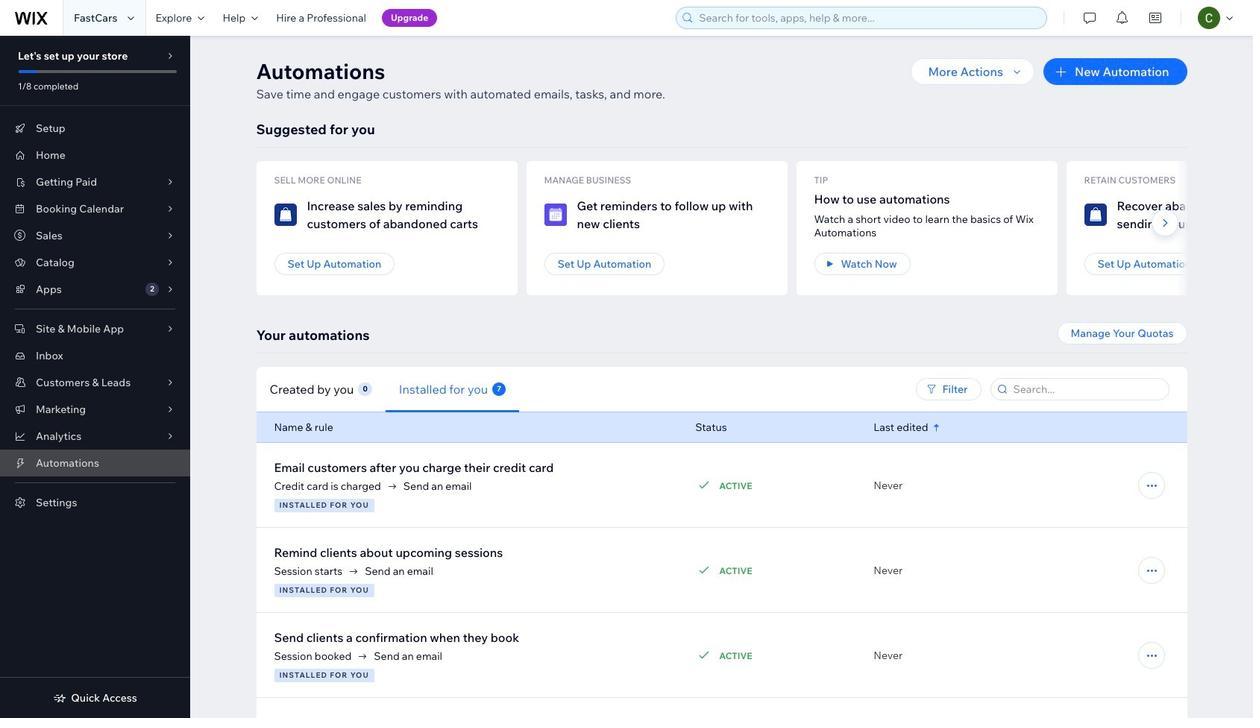 Task type: vqa. For each thing, say whether or not it's contained in the screenshot.
great
no



Task type: locate. For each thing, give the bounding box(es) containing it.
sidebar element
[[0, 36, 190, 718]]

list
[[256, 161, 1253, 295]]

category image
[[274, 204, 297, 226], [1084, 204, 1107, 226]]

0 horizontal spatial category image
[[274, 204, 297, 226]]

tab list
[[256, 367, 728, 412]]

category image
[[544, 204, 567, 226]]

1 horizontal spatial category image
[[1084, 204, 1107, 226]]



Task type: describe. For each thing, give the bounding box(es) containing it.
2 category image from the left
[[1084, 204, 1107, 226]]

1 category image from the left
[[274, 204, 297, 226]]

Search... field
[[1009, 379, 1164, 400]]

Search for tools, apps, help & more... field
[[695, 7, 1042, 28]]



